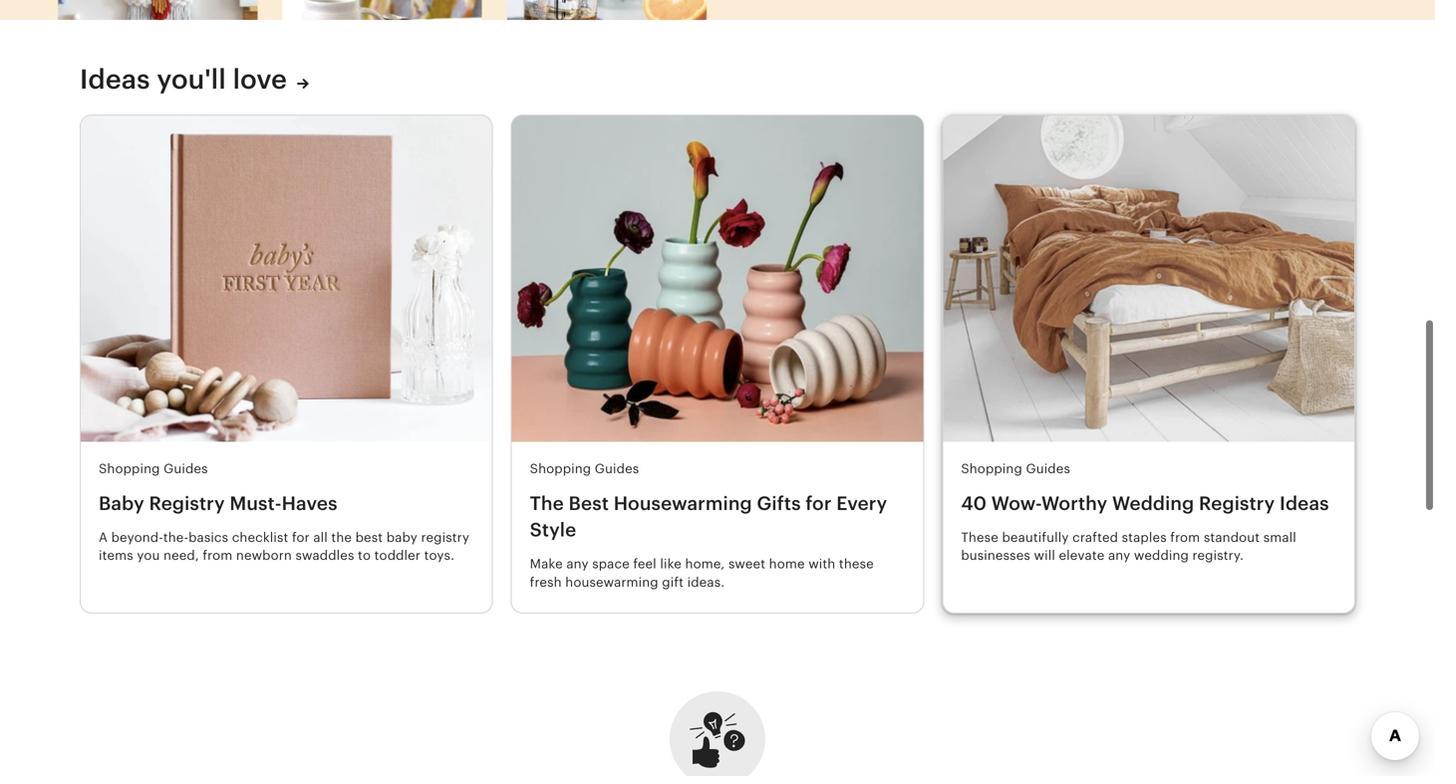 Task type: describe. For each thing, give the bounding box(es) containing it.
home
[[769, 557, 805, 572]]

1 registry from the left
[[149, 493, 225, 514]]

gifts
[[757, 493, 801, 514]]

shopping guides for registry
[[99, 462, 208, 477]]

like
[[660, 557, 682, 572]]

housewarming
[[614, 493, 753, 514]]

a beyond-the-basics checklist for all the best baby registry items you need, from newborn swaddles to toddler toys.
[[99, 530, 470, 564]]

checklist
[[232, 530, 289, 545]]

wedding
[[1135, 549, 1189, 564]]

the
[[331, 530, 352, 545]]

all
[[313, 530, 328, 545]]

any inside make any space feel like home, sweet home with these fresh housewarming gift ideas.
[[567, 557, 589, 572]]

baby registry must-haves
[[99, 493, 338, 514]]

ideas you'll love link
[[80, 62, 309, 97]]

best
[[569, 493, 609, 514]]

these
[[961, 530, 999, 545]]

0 vertical spatial ideas
[[80, 64, 150, 95]]

style
[[530, 520, 577, 541]]

shopping for baby
[[99, 462, 160, 477]]

1 horizontal spatial ideas
[[1280, 493, 1330, 514]]

these
[[839, 557, 874, 572]]

the-
[[163, 530, 189, 545]]

you'll
[[157, 64, 226, 95]]

worthy
[[1042, 493, 1108, 514]]

for inside the best housewarming gifts for every style
[[806, 493, 832, 514]]

40
[[961, 493, 987, 514]]

guides for registry
[[164, 462, 208, 477]]

space
[[592, 557, 630, 572]]

baby
[[387, 530, 418, 545]]

to
[[358, 549, 371, 564]]

standout
[[1204, 530, 1260, 545]]

swaddles
[[296, 549, 354, 564]]

toddler
[[375, 549, 421, 564]]

best
[[356, 530, 383, 545]]

shopping guides for wow-
[[961, 462, 1071, 477]]

ideas you'll love
[[80, 64, 287, 95]]

any inside these beautifully crafted staples from standout small businesses will elevate any wedding registry.
[[1109, 549, 1131, 564]]

registry.
[[1193, 549, 1244, 564]]

shopping guides for best
[[530, 462, 639, 477]]

shopping for the
[[530, 462, 591, 477]]

registry
[[421, 530, 470, 545]]

need,
[[164, 549, 199, 564]]

feel
[[634, 557, 657, 572]]

you
[[137, 549, 160, 564]]

with
[[809, 557, 836, 572]]



Task type: vqa. For each thing, say whether or not it's contained in the screenshot.
results,
no



Task type: locate. For each thing, give the bounding box(es) containing it.
2 horizontal spatial shopping
[[961, 462, 1023, 477]]

1 horizontal spatial registry
[[1200, 493, 1276, 514]]

any
[[1109, 549, 1131, 564], [567, 557, 589, 572]]

guides
[[164, 462, 208, 477], [595, 462, 639, 477], [1026, 462, 1071, 477]]

shopping guides up baby
[[99, 462, 208, 477]]

guides for best
[[595, 462, 639, 477]]

for
[[806, 493, 832, 514], [292, 530, 310, 545]]

wow-
[[992, 493, 1042, 514]]

make any space feel like home, sweet home with these fresh housewarming gift ideas.
[[530, 557, 874, 590]]

3 shopping from the left
[[961, 462, 1023, 477]]

guides up baby registry must-haves
[[164, 462, 208, 477]]

every
[[837, 493, 888, 514]]

for inside a beyond-the-basics checklist for all the best baby registry items you need, from newborn swaddles to toddler toys.
[[292, 530, 310, 545]]

ideas up small
[[1280, 493, 1330, 514]]

0 vertical spatial from
[[1171, 530, 1201, 545]]

1 vertical spatial ideas
[[1280, 493, 1330, 514]]

1 horizontal spatial shopping guides
[[530, 462, 639, 477]]

businesses
[[961, 549, 1031, 564]]

wedding
[[1113, 493, 1195, 514]]

these beautifully crafted staples from standout small businesses will elevate any wedding registry.
[[961, 530, 1297, 564]]

beyond-
[[111, 530, 163, 545]]

ideas.
[[688, 575, 725, 590]]

1 horizontal spatial for
[[806, 493, 832, 514]]

guides for wow-
[[1026, 462, 1071, 477]]

for left all in the bottom of the page
[[292, 530, 310, 545]]

shopping
[[99, 462, 160, 477], [530, 462, 591, 477], [961, 462, 1023, 477]]

shopping guides up wow-
[[961, 462, 1071, 477]]

0 vertical spatial for
[[806, 493, 832, 514]]

small
[[1264, 530, 1297, 545]]

any down crafted
[[1109, 549, 1131, 564]]

3 guides from the left
[[1026, 462, 1071, 477]]

toys.
[[424, 549, 455, 564]]

ideas left you'll
[[80, 64, 150, 95]]

registry up standout
[[1200, 493, 1276, 514]]

must-
[[230, 493, 282, 514]]

home,
[[686, 557, 725, 572]]

0 horizontal spatial ideas
[[80, 64, 150, 95]]

make
[[530, 557, 563, 572]]

3 shopping guides from the left
[[961, 462, 1071, 477]]

gift
[[662, 575, 684, 590]]

for right gifts
[[806, 493, 832, 514]]

beautifully
[[1002, 530, 1069, 545]]

shopping up the
[[530, 462, 591, 477]]

2 registry from the left
[[1200, 493, 1276, 514]]

from
[[1171, 530, 1201, 545], [203, 549, 233, 564]]

baby
[[99, 493, 144, 514]]

0 horizontal spatial guides
[[164, 462, 208, 477]]

0 horizontal spatial registry
[[149, 493, 225, 514]]

registry up the-
[[149, 493, 225, 514]]

items
[[99, 549, 133, 564]]

elevate
[[1059, 549, 1105, 564]]

2 shopping guides from the left
[[530, 462, 639, 477]]

1 vertical spatial from
[[203, 549, 233, 564]]

2 guides from the left
[[595, 462, 639, 477]]

crafted
[[1073, 530, 1119, 545]]

sweet
[[729, 557, 766, 572]]

housewarming
[[566, 575, 659, 590]]

0 horizontal spatial for
[[292, 530, 310, 545]]

the
[[530, 493, 564, 514]]

shopping guides
[[99, 462, 208, 477], [530, 462, 639, 477], [961, 462, 1071, 477]]

2 horizontal spatial guides
[[1026, 462, 1071, 477]]

1 guides from the left
[[164, 462, 208, 477]]

1 horizontal spatial shopping
[[530, 462, 591, 477]]

from up 'wedding'
[[1171, 530, 1201, 545]]

1 horizontal spatial any
[[1109, 549, 1131, 564]]

guides up worthy
[[1026, 462, 1071, 477]]

1 horizontal spatial from
[[1171, 530, 1201, 545]]

newborn
[[236, 549, 292, 564]]

a
[[99, 530, 108, 545]]

love
[[233, 64, 287, 95]]

ideas
[[80, 64, 150, 95], [1280, 493, 1330, 514]]

shopping up baby
[[99, 462, 160, 477]]

1 shopping from the left
[[99, 462, 160, 477]]

from inside these beautifully crafted staples from standout small businesses will elevate any wedding registry.
[[1171, 530, 1201, 545]]

0 horizontal spatial any
[[567, 557, 589, 572]]

2 horizontal spatial shopping guides
[[961, 462, 1071, 477]]

will
[[1034, 549, 1056, 564]]

0 horizontal spatial shopping
[[99, 462, 160, 477]]

shopping up 40
[[961, 462, 1023, 477]]

staples
[[1122, 530, 1167, 545]]

shopping guides up "best"
[[530, 462, 639, 477]]

1 shopping guides from the left
[[99, 462, 208, 477]]

registry
[[149, 493, 225, 514], [1200, 493, 1276, 514]]

0 horizontal spatial shopping guides
[[99, 462, 208, 477]]

guides up "best"
[[595, 462, 639, 477]]

from inside a beyond-the-basics checklist for all the best baby registry items you need, from newborn swaddles to toddler toys.
[[203, 549, 233, 564]]

40 wow-worthy wedding registry ideas
[[961, 493, 1330, 514]]

1 horizontal spatial guides
[[595, 462, 639, 477]]

1 vertical spatial for
[[292, 530, 310, 545]]

any right make
[[567, 557, 589, 572]]

2 shopping from the left
[[530, 462, 591, 477]]

fresh
[[530, 575, 562, 590]]

shopping for 40
[[961, 462, 1023, 477]]

0 horizontal spatial from
[[203, 549, 233, 564]]

haves
[[282, 493, 338, 514]]

from down "basics"
[[203, 549, 233, 564]]

the best housewarming gifts for every style
[[530, 493, 888, 541]]

basics
[[189, 530, 228, 545]]



